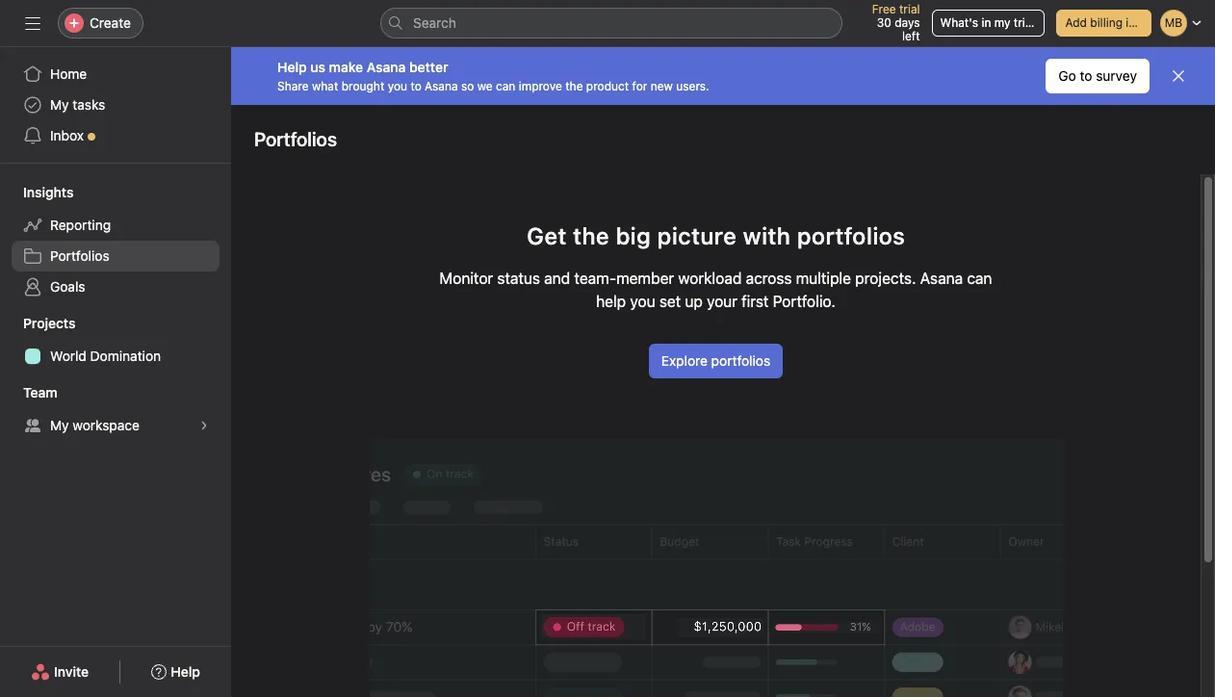 Task type: describe. For each thing, give the bounding box(es) containing it.
go to survey
[[1058, 67, 1137, 84]]

can inside help us make asana better share what brought you to asana so we can improve the product for new users.
[[496, 78, 516, 93]]

projects.
[[855, 270, 916, 287]]

what's in my trial? button
[[932, 10, 1045, 37]]

portfolio.
[[773, 293, 836, 310]]

explore
[[661, 352, 708, 369]]

search list box
[[380, 8, 843, 39]]

asana for to
[[425, 78, 458, 93]]

days
[[895, 15, 920, 30]]

you inside monitor status and team-member workload across multiple projects. asana can help you set up your first portfolio.
[[630, 293, 655, 310]]

projects element
[[0, 306, 231, 376]]

survey
[[1096, 67, 1137, 84]]

users.
[[676, 78, 709, 93]]

get
[[527, 222, 567, 249]]

goals link
[[12, 272, 220, 302]]

home link
[[12, 59, 220, 90]]

goals
[[50, 278, 85, 295]]

invite button
[[18, 655, 101, 689]]

across
[[746, 270, 792, 287]]

status
[[497, 270, 540, 287]]

us
[[310, 58, 325, 75]]

what's
[[940, 15, 978, 30]]

left
[[902, 29, 920, 43]]

explore portfolios button
[[649, 344, 783, 378]]

my for my workspace
[[50, 417, 69, 433]]

free trial 30 days left
[[872, 2, 920, 43]]

first
[[742, 293, 769, 310]]

in
[[982, 15, 991, 30]]

you inside help us make asana better share what brought you to asana so we can improve the product for new users.
[[388, 78, 407, 93]]

workload
[[678, 270, 742, 287]]

help us make asana better share what brought you to asana so we can improve the product for new users.
[[277, 58, 709, 93]]

team-
[[574, 270, 616, 287]]

banner containing help us make asana better
[[231, 47, 1215, 105]]

teams element
[[0, 376, 231, 445]]

what's in my trial?
[[940, 15, 1040, 30]]

what
[[312, 78, 338, 93]]

1 vertical spatial the
[[573, 222, 609, 249]]

to inside button
[[1080, 67, 1092, 84]]

portfolios link
[[12, 241, 220, 272]]

go
[[1058, 67, 1076, 84]]

trial?
[[1014, 15, 1040, 30]]

free
[[872, 2, 896, 16]]

projects
[[23, 315, 75, 331]]

projects button
[[0, 314, 75, 333]]

product
[[586, 78, 629, 93]]

my
[[994, 15, 1011, 30]]

help
[[596, 293, 626, 310]]

my tasks link
[[12, 90, 220, 120]]

for
[[632, 78, 647, 93]]

my tasks
[[50, 96, 105, 113]]

inbox
[[50, 127, 84, 143]]

world domination
[[50, 348, 161, 364]]

team
[[23, 384, 57, 401]]

get the big picture with portfolios
[[527, 222, 905, 249]]

help button
[[139, 655, 213, 689]]

0 vertical spatial portfolios
[[254, 128, 337, 150]]

global element
[[0, 47, 231, 163]]

up
[[685, 293, 703, 310]]



Task type: locate. For each thing, give the bounding box(es) containing it.
inbox link
[[12, 120, 220, 151]]

1 vertical spatial you
[[630, 293, 655, 310]]

world domination link
[[12, 341, 220, 372]]

to down asana better
[[411, 78, 422, 93]]

help for help
[[171, 663, 200, 680]]

so
[[461, 78, 474, 93]]

can right projects.
[[967, 270, 992, 287]]

can right we
[[496, 78, 516, 93]]

domination
[[90, 348, 161, 364]]

to inside help us make asana better share what brought you to asana so we can improve the product for new users.
[[411, 78, 422, 93]]

invite
[[54, 663, 89, 680]]

0 horizontal spatial help
[[171, 663, 200, 680]]

monitor
[[440, 270, 493, 287]]

help
[[277, 58, 307, 75], [171, 663, 200, 680]]

0 horizontal spatial to
[[411, 78, 422, 93]]

tasks
[[73, 96, 105, 113]]

the left product on the top of page
[[565, 78, 583, 93]]

share
[[277, 78, 309, 93]]

hide sidebar image
[[25, 15, 40, 31]]

insights element
[[0, 175, 231, 306]]

billing
[[1090, 15, 1123, 30]]

2 my from the top
[[50, 417, 69, 433]]

help inside help us make asana better share what brought you to asana so we can improve the product for new users.
[[277, 58, 307, 75]]

my left tasks
[[50, 96, 69, 113]]

0 horizontal spatial asana
[[425, 78, 458, 93]]

1 vertical spatial asana
[[920, 270, 963, 287]]

1 horizontal spatial asana
[[920, 270, 963, 287]]

create
[[90, 14, 131, 31]]

0 vertical spatial you
[[388, 78, 407, 93]]

you
[[388, 78, 407, 93], [630, 293, 655, 310]]

improve
[[519, 78, 562, 93]]

my for my tasks
[[50, 96, 69, 113]]

add
[[1065, 15, 1087, 30]]

member
[[616, 270, 674, 287]]

info
[[1126, 15, 1146, 30]]

0 horizontal spatial you
[[388, 78, 407, 93]]

0 vertical spatial asana
[[425, 78, 458, 93]]

we
[[477, 78, 493, 93]]

can
[[496, 78, 516, 93], [967, 270, 992, 287]]

0 horizontal spatial can
[[496, 78, 516, 93]]

0 vertical spatial can
[[496, 78, 516, 93]]

big
[[616, 222, 651, 249]]

banner
[[231, 47, 1215, 105]]

asana
[[425, 78, 458, 93], [920, 270, 963, 287]]

monitor status and team-member workload across multiple projects. asana can help you set up your first portfolio.
[[440, 270, 992, 310]]

to
[[1080, 67, 1092, 84], [411, 78, 422, 93]]

insights
[[23, 184, 74, 200]]

portfolios inside insights "element"
[[50, 247, 109, 264]]

set
[[659, 293, 681, 310]]

trial
[[899, 2, 920, 16]]

0 vertical spatial my
[[50, 96, 69, 113]]

the inside help us make asana better share what brought you to asana so we can improve the product for new users.
[[565, 78, 583, 93]]

reporting link
[[12, 210, 220, 241]]

workspace
[[73, 417, 140, 433]]

help inside 'dropdown button'
[[171, 663, 200, 680]]

reporting
[[50, 217, 111, 233]]

portfolios
[[254, 128, 337, 150], [50, 247, 109, 264]]

make
[[329, 58, 363, 75]]

portfolios
[[711, 352, 771, 369]]

new
[[651, 78, 673, 93]]

1 horizontal spatial portfolios
[[254, 128, 337, 150]]

portfolios down share
[[254, 128, 337, 150]]

my inside teams element
[[50, 417, 69, 433]]

explore portfolios
[[661, 352, 771, 369]]

your
[[707, 293, 738, 310]]

multiple
[[796, 270, 851, 287]]

asana right projects.
[[920, 270, 963, 287]]

team button
[[0, 383, 57, 402]]

my
[[50, 96, 69, 113], [50, 417, 69, 433]]

you down asana better
[[388, 78, 407, 93]]

0 horizontal spatial portfolios
[[50, 247, 109, 264]]

brought
[[342, 78, 384, 93]]

home
[[50, 65, 87, 82]]

my workspace
[[50, 417, 140, 433]]

1 vertical spatial can
[[967, 270, 992, 287]]

search
[[413, 14, 456, 31]]

asana for projects.
[[920, 270, 963, 287]]

help for help us make asana better share what brought you to asana so we can improve the product for new users.
[[277, 58, 307, 75]]

asana left so
[[425, 78, 458, 93]]

1 vertical spatial my
[[50, 417, 69, 433]]

my inside the "global" element
[[50, 96, 69, 113]]

asana inside monitor status and team-member workload across multiple projects. asana can help you set up your first portfolio.
[[920, 270, 963, 287]]

the
[[565, 78, 583, 93], [573, 222, 609, 249]]

0 vertical spatial help
[[277, 58, 307, 75]]

30
[[877, 15, 891, 30]]

insights button
[[0, 183, 74, 202]]

go to survey button
[[1046, 59, 1150, 93]]

the left big
[[573, 222, 609, 249]]

add billing info
[[1065, 15, 1146, 30]]

can inside monitor status and team-member workload across multiple projects. asana can help you set up your first portfolio.
[[967, 270, 992, 287]]

world
[[50, 348, 87, 364]]

see details, my workspace image
[[198, 420, 210, 431]]

you down member
[[630, 293, 655, 310]]

asana inside help us make asana better share what brought you to asana so we can improve the product for new users.
[[425, 78, 458, 93]]

and
[[544, 270, 570, 287]]

1 horizontal spatial can
[[967, 270, 992, 287]]

1 vertical spatial portfolios
[[50, 247, 109, 264]]

picture
[[657, 222, 737, 249]]

my workspace link
[[12, 410, 220, 441]]

to right 'go'
[[1080, 67, 1092, 84]]

1 vertical spatial help
[[171, 663, 200, 680]]

portfolios down reporting
[[50, 247, 109, 264]]

add billing info button
[[1057, 10, 1152, 37]]

0 vertical spatial the
[[565, 78, 583, 93]]

1 horizontal spatial to
[[1080, 67, 1092, 84]]

1 horizontal spatial you
[[630, 293, 655, 310]]

with portfolios
[[743, 222, 905, 249]]

search button
[[380, 8, 843, 39]]

1 horizontal spatial help
[[277, 58, 307, 75]]

dismiss image
[[1171, 68, 1186, 84]]

my down team in the bottom left of the page
[[50, 417, 69, 433]]

1 my from the top
[[50, 96, 69, 113]]

create button
[[58, 8, 143, 39]]

asana better
[[367, 58, 448, 75]]



Task type: vqa. For each thing, say whether or not it's contained in the screenshot.
top Mark complete image
no



